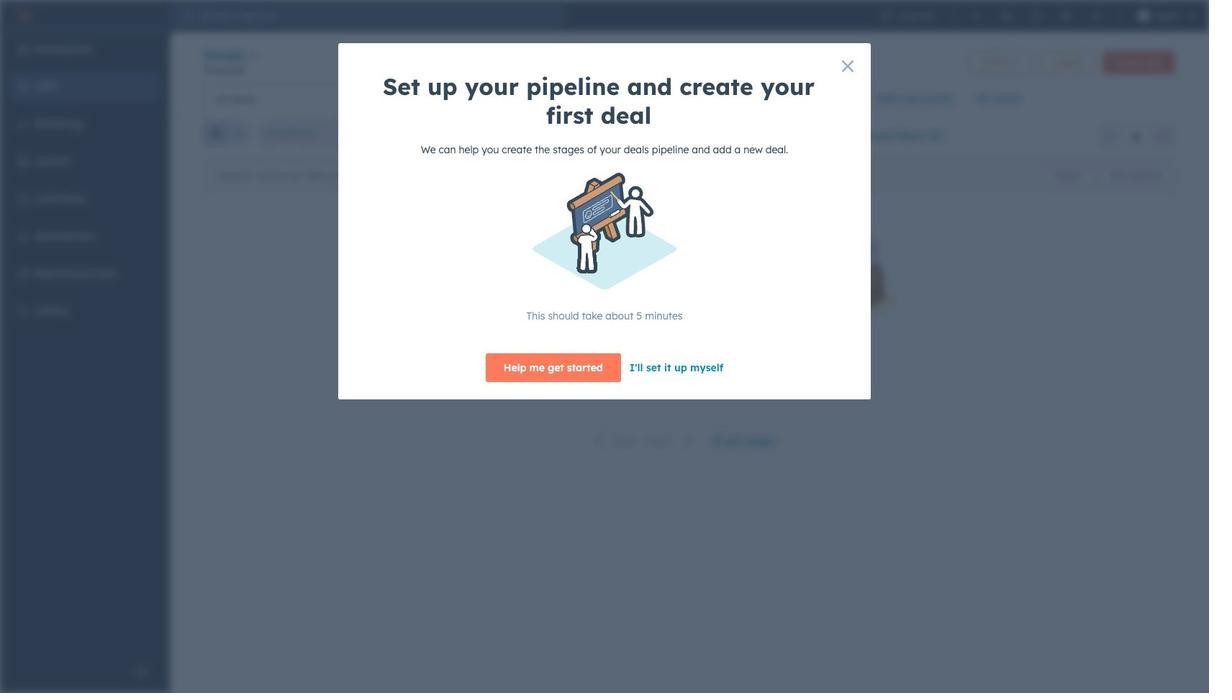 Task type: vqa. For each thing, say whether or not it's contained in the screenshot.
Notifications image
yes



Task type: describe. For each thing, give the bounding box(es) containing it.
pagination navigation
[[588, 432, 703, 451]]

notifications image
[[1091, 10, 1103, 22]]

help image
[[1031, 10, 1042, 22]]



Task type: locate. For each thing, give the bounding box(es) containing it.
howard n/a image
[[1138, 10, 1149, 22]]

settings image
[[1061, 10, 1072, 22]]

1 horizontal spatial menu
[[871, 0, 1201, 32]]

group
[[204, 122, 250, 150]]

Search name or description search field
[[208, 162, 383, 188]]

0 horizontal spatial menu
[[0, 32, 170, 657]]

menu
[[871, 0, 1201, 32], [0, 32, 170, 657]]

Search HubSpot search field
[[193, 4, 566, 27]]

marketplaces image
[[1000, 10, 1012, 22]]

dialog
[[338, 43, 871, 399]]

close image
[[842, 60, 854, 72]]

banner
[[204, 45, 1175, 84]]



